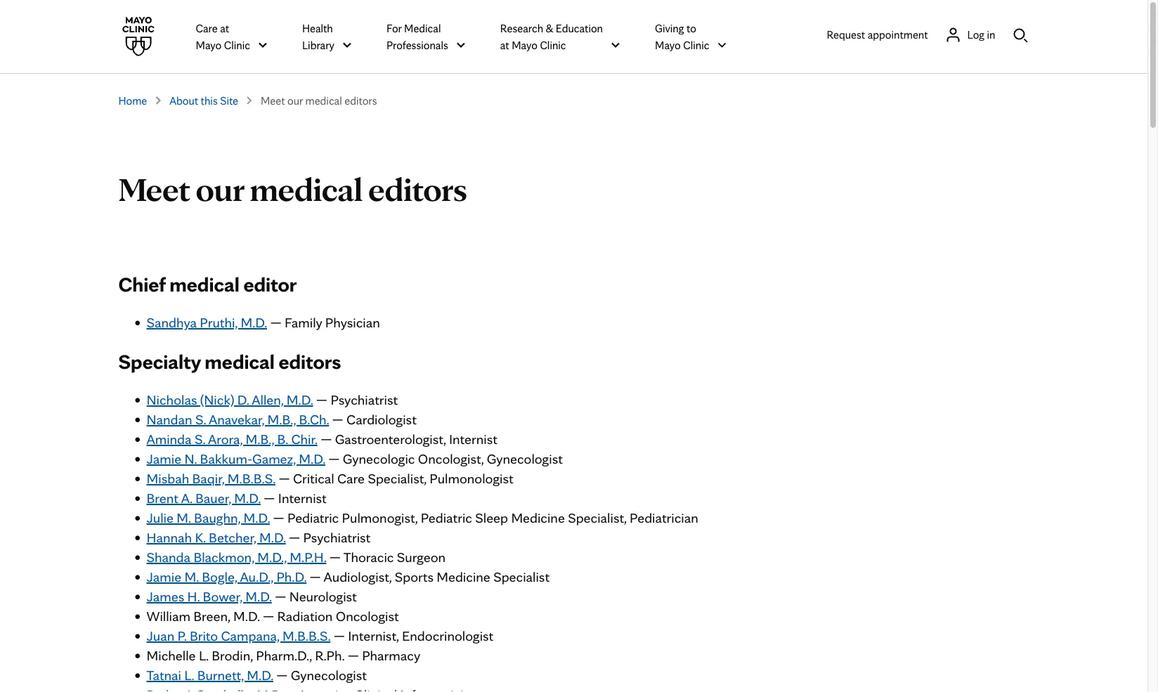 Task type: describe. For each thing, give the bounding box(es) containing it.
mayo for giving to mayo clinic
[[655, 38, 681, 52]]

au.d.,
[[240, 569, 273, 585]]

health
[[302, 21, 333, 35]]

1 vertical spatial meet our medical editors
[[118, 169, 467, 209]]

log
[[967, 28, 985, 41]]

2 pediatric from the left
[[421, 509, 472, 526]]

research
[[500, 21, 543, 35]]

mayo inside research & education at mayo clinic
[[512, 38, 538, 52]]

jamie n. bakkum-gamez, m.d. link
[[147, 450, 325, 467]]

research & education at mayo clinic button
[[500, 19, 621, 54]]

research & education at mayo clinic
[[500, 21, 603, 52]]

1 vertical spatial m.b.,
[[246, 431, 274, 448]]

1 vertical spatial medicine
[[437, 569, 490, 585]]

aminda
[[147, 431, 192, 448]]

specialty
[[118, 349, 201, 374]]

julie m. baughn, m.d. link
[[147, 509, 270, 526]]

0 horizontal spatial meet
[[118, 169, 190, 209]]

mayo clinic home page image
[[118, 17, 158, 56]]

giving
[[655, 21, 684, 35]]

brito
[[190, 628, 218, 644]]

michelle
[[147, 647, 196, 664]]

gastroenterologist,
[[335, 431, 446, 448]]

1 horizontal spatial m.b.b.s.
[[283, 628, 330, 644]]

endocrinologist
[[402, 628, 493, 644]]

nandan s. anavekar, m.b., b.ch. link
[[147, 411, 329, 428]]

request appointment
[[827, 28, 928, 41]]

specialist
[[493, 569, 550, 585]]

critical
[[293, 470, 334, 487]]

1 pediatric from the left
[[287, 509, 339, 526]]

about
[[170, 93, 198, 107]]

tatnai l. burnett, m.d. link
[[147, 667, 273, 684]]

pulmonogist,
[[342, 509, 418, 526]]

clinic for giving to mayo clinic
[[683, 38, 709, 52]]

0 vertical spatial s.
[[195, 411, 206, 428]]

bower,
[[203, 588, 242, 605]]

bogle,
[[202, 569, 237, 585]]

shanda
[[147, 549, 190, 566]]

at inside research & education at mayo clinic
[[500, 38, 509, 52]]

1 vertical spatial gynecologist
[[291, 667, 367, 684]]

1 jamie from the top
[[147, 450, 181, 467]]

sandhya pruthi, m.d. — family physician
[[147, 314, 380, 331]]

care inside care at mayo clinic
[[196, 21, 218, 35]]

0 horizontal spatial internist
[[278, 490, 327, 507]]

home
[[118, 93, 147, 107]]

education
[[556, 21, 603, 35]]

chief
[[118, 271, 166, 297]]

k.
[[195, 529, 206, 546]]

sports
[[395, 569, 434, 585]]

sleep
[[475, 509, 508, 526]]

about this site link
[[170, 92, 238, 109]]

neurologist
[[289, 588, 357, 605]]

misbah baqir, m.b.b.s. link
[[147, 470, 275, 487]]

brent
[[147, 490, 178, 507]]

health library button
[[302, 19, 353, 54]]

care inside the nicholas (nick) d. allen, m.d. — psychiatrist nandan s. anavekar, m.b., b.ch. — cardiologist aminda s. arora, m.b., b. chir. — gastroenterologist, internist jamie n. bakkum-gamez, m.d. — gynecologic oncologist, gynecologist misbah baqir, m.b.b.s. — critical care specialist, pulmonologist brent a. bauer, m.d. — internist julie m. baughn, m.d. — pediatric pulmonogist, pediatric sleep medicine specialist, pediatrician hannah k. betcher, m.d. — psychiatrist shanda blackmon, m.d., m.p.h. — thoracic surgeon jamie m. bogle, au.d., ph.d. — audiologist, sports medicine specialist james h. bower, m.d. — neurologist william breen, m.d. — radiation oncologist juan p. brito campana, m.b.b.s. — internist, endocrinologist michelle l. brodin, pharm.d., r.ph. — pharmacy tatnai l. burnett, m.d. — gynecologist
[[337, 470, 365, 487]]

specialty medical editors
[[118, 349, 341, 374]]

about this site
[[170, 93, 238, 107]]

m.d. up m.d.,
[[259, 529, 286, 546]]

home link
[[118, 92, 147, 109]]

physician
[[325, 314, 380, 331]]

juan
[[147, 628, 174, 644]]

aminda s. arora, m.b., b. chir. link
[[147, 431, 317, 448]]

allen,
[[252, 391, 284, 408]]

this
[[201, 93, 218, 107]]

request
[[827, 28, 865, 41]]

m.d.,
[[257, 549, 287, 566]]

0 horizontal spatial m.b.b.s.
[[228, 470, 275, 487]]

anavekar,
[[209, 411, 264, 428]]

thoracic
[[343, 549, 394, 566]]

gynecologic
[[343, 450, 415, 467]]

baqir,
[[192, 470, 225, 487]]

site
[[220, 93, 238, 107]]

pruthi,
[[200, 314, 238, 331]]

jamie m. bogle, au.d., ph.d. link
[[147, 569, 307, 585]]

audiologist,
[[324, 569, 392, 585]]

m.d. up betcher,
[[243, 509, 270, 526]]

log in
[[967, 28, 995, 41]]

1 vertical spatial s.
[[195, 431, 205, 448]]

james
[[147, 588, 184, 605]]

radiation
[[277, 608, 333, 625]]

0 vertical spatial medicine
[[511, 509, 565, 526]]

m.d. up campana,
[[233, 608, 260, 625]]

clinic for care at mayo clinic
[[224, 38, 250, 52]]

at inside care at mayo clinic
[[220, 21, 229, 35]]

cardiologist
[[347, 411, 417, 428]]

0 vertical spatial m.b.,
[[267, 411, 296, 428]]

for medical professionals
[[386, 21, 448, 52]]

request appointment link
[[827, 26, 928, 43]]

m.d. up b.ch.
[[287, 391, 313, 408]]

0 vertical spatial specialist,
[[368, 470, 427, 487]]

betcher,
[[209, 529, 256, 546]]

chir.
[[291, 431, 317, 448]]

0 vertical spatial editors
[[344, 93, 377, 107]]

oncologist
[[336, 608, 399, 625]]

b.
[[277, 431, 288, 448]]

juan p. brito campana, m.b.b.s. link
[[147, 628, 330, 644]]

shanda blackmon, m.d., m.p.h. link
[[147, 549, 326, 566]]



Task type: locate. For each thing, give the bounding box(es) containing it.
specialist,
[[368, 470, 427, 487], [568, 509, 627, 526]]

m.d. down au.d.,
[[245, 588, 272, 605]]

0 vertical spatial care
[[196, 21, 218, 35]]

pediatrician
[[630, 509, 698, 526]]

s. down (nick)
[[195, 411, 206, 428]]

jamie up misbah
[[147, 450, 181, 467]]

jamie
[[147, 450, 181, 467], [147, 569, 181, 585]]

1 vertical spatial specialist,
[[568, 509, 627, 526]]

1 vertical spatial m.
[[184, 569, 199, 585]]

tatnai
[[147, 667, 181, 684]]

h.
[[187, 588, 200, 605]]

appointment
[[868, 28, 928, 41]]

m.b.,
[[267, 411, 296, 428], [246, 431, 274, 448]]

clinic down the &
[[540, 38, 566, 52]]

at
[[220, 21, 229, 35], [500, 38, 509, 52]]

2 vertical spatial editors
[[279, 349, 341, 374]]

1 clinic from the left
[[224, 38, 250, 52]]

bauer,
[[195, 490, 231, 507]]

3 mayo from the left
[[655, 38, 681, 52]]

b.ch.
[[299, 411, 329, 428]]

0 vertical spatial at
[[220, 21, 229, 35]]

gynecologist
[[487, 450, 563, 467], [291, 667, 367, 684]]

1 horizontal spatial medicine
[[511, 509, 565, 526]]

m. up h.
[[184, 569, 199, 585]]

m.b.b.s. down radiation
[[283, 628, 330, 644]]

gynecologist down r.ph.
[[291, 667, 367, 684]]

library
[[302, 38, 334, 52]]

giving to mayo clinic button
[[655, 19, 728, 54]]

meet
[[261, 93, 285, 107], [118, 169, 190, 209]]

0 horizontal spatial our
[[196, 169, 244, 209]]

james h. bower, m.d. link
[[147, 588, 272, 605]]

jamie up james
[[147, 569, 181, 585]]

pharm.d.,
[[256, 647, 312, 664]]

0 horizontal spatial mayo
[[196, 38, 222, 52]]

2 horizontal spatial clinic
[[683, 38, 709, 52]]

&
[[546, 21, 553, 35]]

health library
[[302, 21, 334, 52]]

m.d. right the bauer,
[[234, 490, 261, 507]]

m.d.
[[241, 314, 267, 331], [287, 391, 313, 408], [299, 450, 325, 467], [234, 490, 261, 507], [243, 509, 270, 526], [259, 529, 286, 546], [245, 588, 272, 605], [233, 608, 260, 625], [247, 667, 273, 684]]

breen,
[[193, 608, 230, 625]]

2 mayo from the left
[[512, 38, 538, 52]]

arora,
[[208, 431, 243, 448]]

pediatric
[[287, 509, 339, 526], [421, 509, 472, 526]]

brodin,
[[212, 647, 253, 664]]

l. down brito
[[199, 647, 209, 664]]

sandhya
[[147, 314, 197, 331]]

editor
[[243, 271, 297, 297]]

0 horizontal spatial pediatric
[[287, 509, 339, 526]]

1 vertical spatial l.
[[184, 667, 194, 684]]

—
[[270, 314, 281, 331], [316, 391, 327, 408], [332, 411, 343, 428], [321, 431, 332, 448], [328, 450, 340, 467], [279, 470, 290, 487], [264, 490, 275, 507], [273, 509, 284, 526], [289, 529, 300, 546], [329, 549, 341, 566], [310, 569, 321, 585], [275, 588, 286, 605], [263, 608, 274, 625], [334, 628, 345, 644], [348, 647, 359, 664], [276, 667, 288, 684]]

julie
[[147, 509, 173, 526]]

care
[[196, 21, 218, 35], [337, 470, 365, 487]]

Request appointment text field
[[827, 26, 928, 43]]

pediatric left sleep
[[421, 509, 472, 526]]

0 horizontal spatial specialist,
[[368, 470, 427, 487]]

our
[[287, 93, 303, 107], [196, 169, 244, 209]]

m.d. down pharm.d.,
[[247, 667, 273, 684]]

1 horizontal spatial specialist,
[[568, 509, 627, 526]]

1 horizontal spatial internist
[[449, 431, 497, 448]]

1 horizontal spatial meet
[[261, 93, 285, 107]]

1 horizontal spatial clinic
[[540, 38, 566, 52]]

m.b., up b.
[[267, 411, 296, 428]]

specialist, left pediatrician
[[568, 509, 627, 526]]

0 vertical spatial m.
[[177, 509, 191, 526]]

1 vertical spatial at
[[500, 38, 509, 52]]

nicholas (nick) d. allen, m.d. — psychiatrist nandan s. anavekar, m.b., b.ch. — cardiologist aminda s. arora, m.b., b. chir. — gastroenterologist, internist jamie n. bakkum-gamez, m.d. — gynecologic oncologist, gynecologist misbah baqir, m.b.b.s. — critical care specialist, pulmonologist brent a. bauer, m.d. — internist julie m. baughn, m.d. — pediatric pulmonogist, pediatric sleep medicine specialist, pediatrician hannah k. betcher, m.d. — psychiatrist shanda blackmon, m.d., m.p.h. — thoracic surgeon jamie m. bogle, au.d., ph.d. — audiologist, sports medicine specialist james h. bower, m.d. — neurologist william breen, m.d. — radiation oncologist juan p. brito campana, m.b.b.s. — internist, endocrinologist michelle l. brodin, pharm.d., r.ph. — pharmacy tatnai l. burnett, m.d. — gynecologist
[[147, 391, 698, 684]]

0 horizontal spatial gynecologist
[[291, 667, 367, 684]]

1 vertical spatial internist
[[278, 490, 327, 507]]

2 horizontal spatial mayo
[[655, 38, 681, 52]]

log in link
[[945, 26, 995, 43]]

mayo down research
[[512, 38, 538, 52]]

1 vertical spatial psychiatrist
[[303, 529, 371, 546]]

d.
[[237, 391, 249, 408]]

medical
[[404, 21, 441, 35]]

care right "mayo clinic home page" image
[[196, 21, 218, 35]]

gynecologist up pulmonologist
[[487, 450, 563, 467]]

0 horizontal spatial care
[[196, 21, 218, 35]]

0 vertical spatial psychiatrist
[[331, 391, 398, 408]]

medicine
[[511, 509, 565, 526], [437, 569, 490, 585]]

1 vertical spatial our
[[196, 169, 244, 209]]

internist down critical in the left bottom of the page
[[278, 490, 327, 507]]

clinic down 'to'
[[683, 38, 709, 52]]

mayo for care at mayo clinic
[[196, 38, 222, 52]]

psychiatrist up cardiologist
[[331, 391, 398, 408]]

specialist, down gynecologic
[[368, 470, 427, 487]]

1 horizontal spatial mayo
[[512, 38, 538, 52]]

care down gynecologic
[[337, 470, 365, 487]]

mayo down giving on the right of the page
[[655, 38, 681, 52]]

1 horizontal spatial at
[[500, 38, 509, 52]]

oncologist,
[[418, 450, 484, 467]]

hannah k. betcher, m.d. link
[[147, 529, 286, 546]]

0 vertical spatial our
[[287, 93, 303, 107]]

clinic inside the giving to mayo clinic
[[683, 38, 709, 52]]

family
[[285, 314, 322, 331]]

burnett,
[[197, 667, 244, 684]]

3 clinic from the left
[[683, 38, 709, 52]]

0 vertical spatial meet
[[261, 93, 285, 107]]

p.
[[177, 628, 187, 644]]

0 horizontal spatial l.
[[184, 667, 194, 684]]

mayo up this
[[196, 38, 222, 52]]

m.b.b.s. down jamie n. bakkum-gamez, m.d. link
[[228, 470, 275, 487]]

for medical professionals button
[[386, 19, 466, 54]]

blackmon,
[[194, 549, 254, 566]]

medicine right sleep
[[511, 509, 565, 526]]

a.
[[181, 490, 192, 507]]

medicine down surgeon in the left of the page
[[437, 569, 490, 585]]

0 horizontal spatial medicine
[[437, 569, 490, 585]]

sandhya pruthi, m.d. link
[[147, 314, 267, 331]]

1 vertical spatial care
[[337, 470, 365, 487]]

internist up oncologist,
[[449, 431, 497, 448]]

mayo inside care at mayo clinic
[[196, 38, 222, 52]]

1 horizontal spatial pediatric
[[421, 509, 472, 526]]

nicholas (nick) d. allen, m.d. link
[[147, 391, 313, 408]]

0 horizontal spatial at
[[220, 21, 229, 35]]

to
[[687, 21, 696, 35]]

l. right tatnai
[[184, 667, 194, 684]]

1 horizontal spatial gynecologist
[[487, 450, 563, 467]]

1 horizontal spatial l.
[[199, 647, 209, 664]]

m.b., left b.
[[246, 431, 274, 448]]

0 vertical spatial meet our medical editors
[[261, 93, 377, 107]]

ph.d.
[[276, 569, 307, 585]]

mayo
[[196, 38, 222, 52], [512, 38, 538, 52], [655, 38, 681, 52]]

1 vertical spatial meet
[[118, 169, 190, 209]]

1 horizontal spatial care
[[337, 470, 365, 487]]

2 jamie from the top
[[147, 569, 181, 585]]

care at mayo clinic button
[[196, 19, 268, 54]]

pediatric down critical in the left bottom of the page
[[287, 509, 339, 526]]

internist
[[449, 431, 497, 448], [278, 490, 327, 507]]

0 vertical spatial l.
[[199, 647, 209, 664]]

clinic inside research & education at mayo clinic
[[540, 38, 566, 52]]

mayo inside the giving to mayo clinic
[[655, 38, 681, 52]]

r.ph.
[[315, 647, 345, 664]]

s. up n.
[[195, 431, 205, 448]]

baughn,
[[194, 509, 240, 526]]

n.
[[184, 450, 197, 467]]

Log in text field
[[967, 26, 995, 43]]

pharmacy
[[362, 647, 420, 664]]

internist,
[[348, 628, 399, 644]]

nandan
[[147, 411, 192, 428]]

professionals
[[386, 38, 448, 52]]

editors
[[344, 93, 377, 107], [368, 169, 467, 209], [279, 349, 341, 374]]

1 horizontal spatial our
[[287, 93, 303, 107]]

m.d. right pruthi,
[[241, 314, 267, 331]]

0 vertical spatial jamie
[[147, 450, 181, 467]]

1 vertical spatial m.b.b.s.
[[283, 628, 330, 644]]

0 horizontal spatial clinic
[[224, 38, 250, 52]]

psychiatrist up m.p.h.
[[303, 529, 371, 546]]

clinic up site
[[224, 38, 250, 52]]

chief medical editor
[[118, 271, 297, 297]]

1 vertical spatial jamie
[[147, 569, 181, 585]]

brent a. bauer, m.d. link
[[147, 490, 261, 507]]

m.d. up critical in the left bottom of the page
[[299, 450, 325, 467]]

clinic inside care at mayo clinic
[[224, 38, 250, 52]]

surgeon
[[397, 549, 446, 566]]

hannah
[[147, 529, 192, 546]]

0 vertical spatial internist
[[449, 431, 497, 448]]

m. down a. at the left bottom
[[177, 509, 191, 526]]

campana,
[[221, 628, 279, 644]]

0 vertical spatial gynecologist
[[487, 450, 563, 467]]

0 vertical spatial m.b.b.s.
[[228, 470, 275, 487]]

1 mayo from the left
[[196, 38, 222, 52]]

nicholas
[[147, 391, 197, 408]]

2 clinic from the left
[[540, 38, 566, 52]]

bakkum-
[[200, 450, 252, 467]]

1 vertical spatial editors
[[368, 169, 467, 209]]

pulmonologist
[[430, 470, 513, 487]]

m.p.h.
[[290, 549, 326, 566]]



Task type: vqa. For each thing, say whether or not it's contained in the screenshot.
Many people travel to the greater Phoenix and Scottsdale area for the dining scene, including local gems serving Southwestern and Mexican dishes. But you'll also find familiar, popular chain restaurants and value-priced options to suit a wide range of taste buds and special diets.
no



